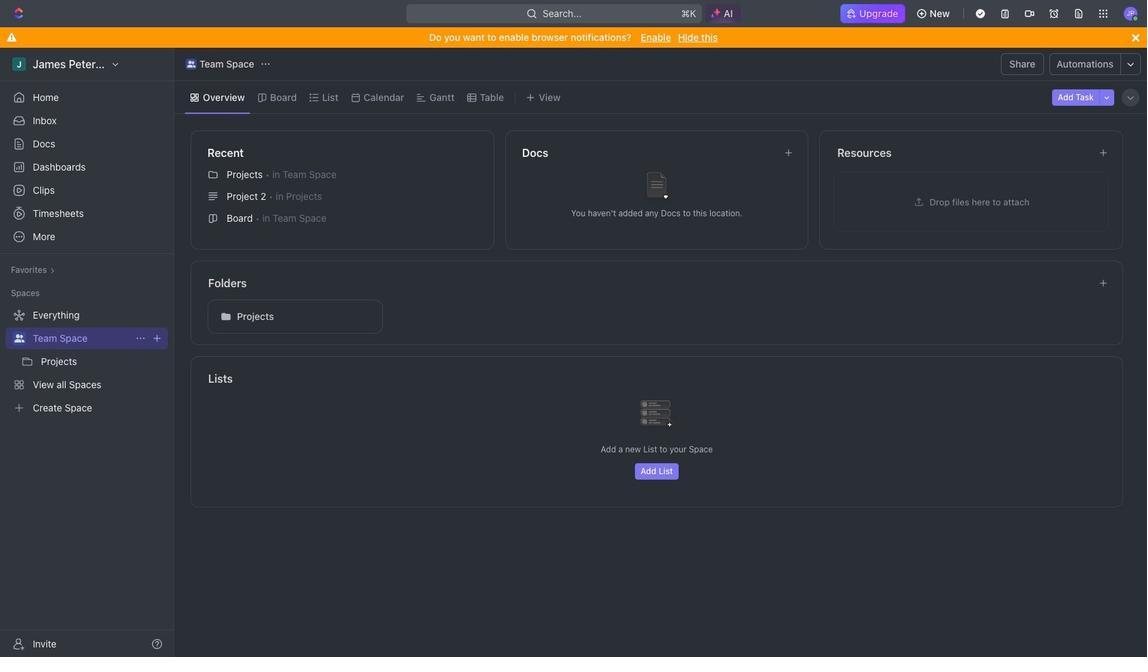 Task type: locate. For each thing, give the bounding box(es) containing it.
no most used docs image
[[630, 162, 684, 216]]

james peterson's workspace, , element
[[12, 57, 26, 71]]

sidebar navigation
[[0, 48, 177, 658]]

tree
[[5, 305, 168, 419]]



Task type: describe. For each thing, give the bounding box(es) containing it.
user group image
[[187, 61, 196, 68]]

no lists icon. image
[[630, 390, 684, 445]]

tree inside sidebar navigation
[[5, 305, 168, 419]]

user group image
[[14, 335, 24, 343]]



Task type: vqa. For each thing, say whether or not it's contained in the screenshot.
"user group" icon
yes



